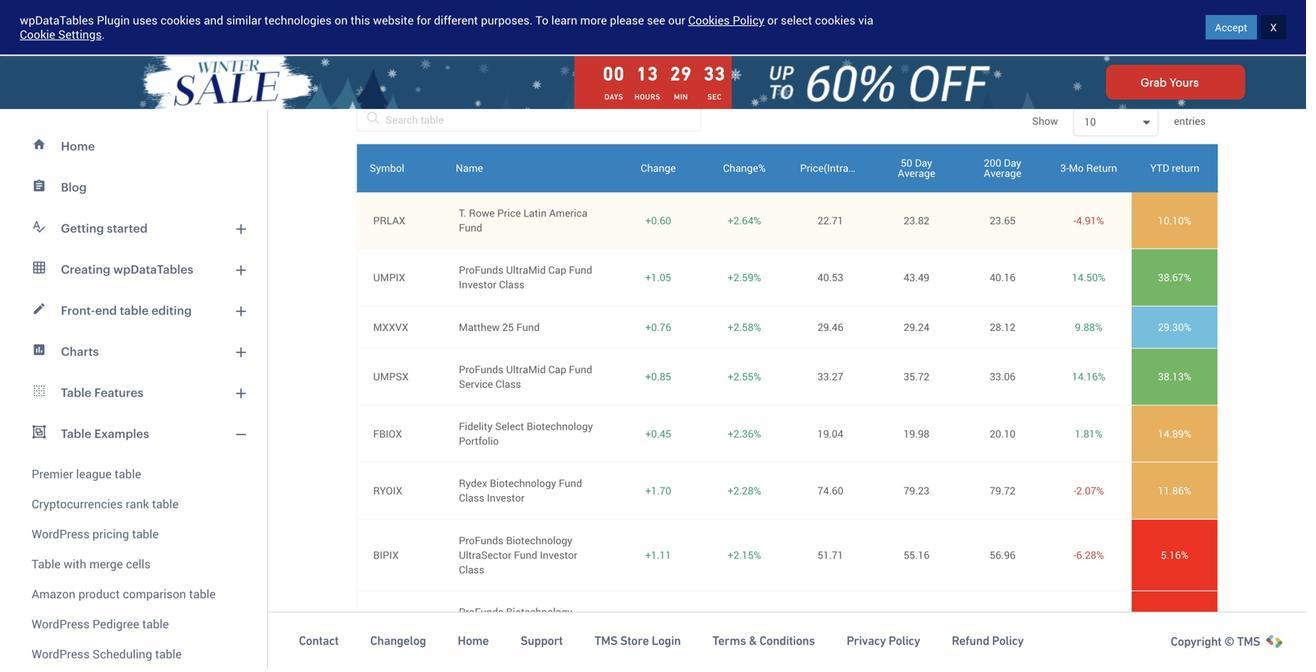 Task type: vqa. For each thing, say whether or not it's contained in the screenshot.
3
no



Task type: describe. For each thing, give the bounding box(es) containing it.
table for end
[[120, 304, 149, 317]]

with
[[64, 556, 86, 572]]

settings
[[58, 26, 102, 42]]

features
[[94, 386, 143, 400]]

table examples link
[[9, 414, 258, 455]]

fund inside t. rowe price latin america fund
[[459, 221, 482, 235]]

clear
[[367, 20, 393, 35]]

14.89
[[1158, 427, 1184, 441]]

14.50
[[1072, 270, 1098, 285]]

policy for privacy policy
[[889, 634, 920, 649]]

purposes.
[[481, 12, 533, 28]]

contact
[[299, 634, 339, 649]]

profunds ultramid cap fund service class
[[459, 362, 592, 391]]

refund
[[952, 634, 989, 649]]

see
[[647, 12, 665, 28]]

mo
[[1069, 161, 1084, 175]]

13
[[637, 63, 659, 85]]

23.65
[[990, 213, 1016, 228]]

grab yours
[[1141, 76, 1199, 89]]

columns
[[389, 77, 433, 92]]

10
[[1085, 115, 1096, 129]]

front-end table editing
[[61, 304, 192, 317]]

merge
[[89, 556, 123, 572]]

investor for profunds ultramid cap fund investor class
[[459, 278, 497, 292]]

wordpress pricing table
[[32, 526, 159, 542]]

fbiox
[[373, 427, 402, 441]]

1 vertical spatial home
[[458, 634, 489, 649]]

table for table features
[[61, 386, 91, 400]]

bipsx
[[373, 620, 402, 634]]

wpdatatables plugin uses cookies and similar technologies on this website for different purposes. to learn more please see our cookies policy or select cookies via cookie settings .
[[20, 12, 874, 42]]

10.10
[[1158, 213, 1184, 228]]

change%: activate to sort column ascending element
[[701, 144, 788, 192]]

9.88
[[1075, 320, 1095, 334]]

rank
[[126, 496, 149, 512]]

rowe
[[469, 206, 495, 220]]

latin
[[524, 206, 547, 220]]

tms store login link
[[594, 634, 681, 649]]

40.53
[[818, 270, 844, 285]]

biotechnology for rydex biotechnology fund class investor
[[490, 477, 556, 491]]

service for profunds ultramid cap fund service class
[[459, 377, 493, 391]]

0.85
[[651, 370, 671, 384]]

ultrasector for profunds biotechnology ultrasector fund investor class
[[459, 548, 511, 562]]

terms
[[713, 634, 746, 649]]

grab
[[1141, 76, 1167, 89]]

ryoix
[[373, 484, 402, 498]]

clear filters button
[[357, 11, 436, 43]]

table for rank
[[152, 496, 179, 512]]

end
[[95, 304, 117, 317]]

wordpress for wordpress pedigree table
[[32, 616, 90, 633]]

fund inside profunds biotechnology ultrasector fund investor class
[[514, 548, 537, 562]]

cookies policy link
[[688, 12, 765, 28]]

38.13
[[1158, 370, 1184, 384]]

-4.91
[[1074, 213, 1097, 228]]

cap for profunds ultramid cap fund investor class
[[548, 263, 566, 277]]

umpix
[[373, 270, 405, 285]]

2.15
[[734, 548, 754, 562]]

examples
[[94, 427, 149, 441]]

getting
[[61, 221, 104, 235]]

table for table examples
[[61, 427, 91, 441]]

cookie
[[20, 26, 55, 42]]

sec
[[708, 93, 722, 102]]

price(intraday): activate to sort column ascending element
[[788, 144, 874, 192]]

profunds ultramid cap fund investor class
[[459, 263, 592, 292]]

23.82
[[904, 213, 930, 228]]

©
[[1224, 635, 1235, 649]]

or
[[767, 12, 778, 28]]

35.72
[[904, 370, 930, 384]]

blog link
[[9, 167, 258, 208]]

mxxvx
[[373, 320, 408, 334]]

learn
[[551, 12, 577, 28]]

ytd return
[[1150, 161, 1200, 175]]

Search form search field
[[332, 17, 863, 38]]

wordpress for wordpress pricing table
[[32, 526, 90, 542]]

0 horizontal spatial tms
[[594, 634, 618, 649]]

conditions
[[760, 634, 815, 649]]

bipix
[[373, 548, 399, 562]]

79.72
[[990, 484, 1016, 498]]

40.16
[[990, 270, 1016, 285]]

refund policy link
[[952, 634, 1024, 649]]

front-
[[61, 304, 95, 317]]

0.86
[[651, 620, 671, 634]]

privacy policy
[[847, 634, 920, 649]]

rydex
[[459, 477, 487, 491]]

min
[[674, 93, 688, 102]]

getting started link
[[9, 208, 258, 249]]

1 horizontal spatial wpdatatables
[[113, 263, 193, 276]]

return
[[1086, 161, 1117, 175]]

2.36
[[734, 427, 754, 441]]

please
[[610, 12, 644, 28]]

product
[[78, 586, 120, 603]]

79.23
[[904, 484, 930, 498]]

- for 4.91
[[1074, 213, 1077, 228]]

average for 50
[[898, 166, 936, 180]]

table for league
[[115, 466, 141, 482]]

1 horizontal spatial tms
[[1237, 635, 1260, 649]]

0 vertical spatial home
[[61, 139, 95, 153]]

43.49
[[904, 270, 930, 285]]

yours
[[1170, 76, 1199, 89]]

25
[[502, 320, 514, 334]]

change%
[[723, 161, 766, 175]]

3-mo return
[[1060, 161, 1117, 175]]

portfolio
[[459, 434, 499, 448]]

for
[[417, 12, 431, 28]]

50 day average: activate to sort column ascending element
[[874, 144, 960, 192]]

biotechnology for profunds biotechnology ultrasector fund investor class
[[506, 534, 573, 548]]

3-mo return: activate to sort column ascending element
[[1046, 144, 1132, 192]]

38.67
[[1158, 270, 1184, 285]]

matthew
[[459, 320, 500, 334]]

0 horizontal spatial home link
[[9, 126, 258, 167]]

premier league table link
[[9, 455, 258, 489]]

table with merge cells
[[32, 556, 151, 572]]

symbol: activate to sort column ascending element
[[357, 144, 443, 192]]

ultramid for investor
[[506, 263, 546, 277]]

name: activate to sort column ascending element
[[443, 144, 615, 192]]

class for profunds biotechnology ultrasector fund investor class
[[459, 563, 484, 577]]



Task type: locate. For each thing, give the bounding box(es) containing it.
0 vertical spatial wordpress
[[32, 526, 90, 542]]

amazon product comparison table link
[[9, 580, 258, 610]]

29
[[670, 63, 692, 85]]

copyright © tms
[[1171, 635, 1260, 649]]

our
[[668, 12, 685, 28]]

44.60
[[990, 620, 1016, 634]]

2 ultrasector from the top
[[459, 620, 511, 634]]

1 vertical spatial wordpress
[[32, 616, 90, 633]]

tms right ©
[[1237, 635, 1260, 649]]

symbol
[[370, 161, 405, 175]]

home up blog
[[61, 139, 95, 153]]

biotechnology inside profunds biotechnology ultrasector fund investor class
[[506, 534, 573, 548]]

average for 200
[[984, 166, 1022, 180]]

support link
[[521, 634, 563, 649]]

policy left 'or'
[[733, 12, 765, 28]]

class inside the profunds biotechnology ultrasector fund service class
[[459, 635, 484, 649]]

copyright
[[1171, 635, 1222, 649]]

2.59
[[734, 270, 754, 285]]

2 vertical spatial wordpress
[[32, 646, 90, 663]]

cap
[[548, 263, 566, 277], [548, 362, 566, 377]]

investor down rydex biotechnology fund class investor
[[540, 548, 578, 562]]

website
[[373, 12, 414, 28]]

fund inside the profunds ultramid cap fund service class
[[569, 362, 592, 377]]

store
[[620, 634, 649, 649]]

10 button
[[1085, 109, 1148, 136]]

1 vertical spatial wpdatatables
[[113, 263, 193, 276]]

biotechnology inside fidelity select biotechnology portfolio
[[527, 419, 593, 434]]

1 horizontal spatial policy
[[889, 634, 920, 649]]

profunds for profunds biotechnology ultrasector fund service class
[[459, 605, 504, 620]]

1 vertical spatial service
[[540, 620, 574, 634]]

1 horizontal spatial average
[[984, 166, 1022, 180]]

1 vertical spatial ultramid
[[506, 362, 546, 377]]

biotechnology inside rydex biotechnology fund class investor
[[490, 477, 556, 491]]

wpdatatables - tables and charts manager wordpress plugin image
[[16, 13, 167, 42]]

home link left support link
[[458, 634, 489, 649]]

0 vertical spatial -
[[1074, 213, 1077, 228]]

28.12
[[990, 320, 1016, 334]]

0 vertical spatial ultrasector
[[459, 548, 511, 562]]

- for 6.28
[[1074, 548, 1077, 562]]

ultrasector for profunds biotechnology ultrasector fund service class
[[459, 620, 511, 634]]

3-
[[1060, 161, 1069, 175]]

1 vertical spatial ultrasector
[[459, 620, 511, 634]]

and
[[204, 12, 223, 28]]

1 vertical spatial cap
[[548, 362, 566, 377]]

- down -2.07
[[1074, 548, 1077, 562]]

cookies
[[688, 12, 730, 28]]

premier
[[32, 466, 73, 482]]

service for profunds biotechnology ultrasector fund service class
[[540, 620, 574, 634]]

1 horizontal spatial home
[[458, 634, 489, 649]]

class up 25 at left
[[499, 278, 525, 292]]

table for pedigree
[[142, 616, 169, 633]]

change: activate to sort column ascending element
[[615, 144, 701, 192]]

3 wordpress from the top
[[32, 646, 90, 663]]

19.04
[[818, 427, 844, 441]]

hours
[[635, 93, 660, 102]]

cookies left and
[[160, 12, 201, 28]]

1 horizontal spatial cookies
[[815, 12, 856, 28]]

table right comparison
[[189, 586, 216, 603]]

1 cap from the top
[[548, 263, 566, 277]]

class up select
[[496, 377, 521, 391]]

blog
[[61, 180, 87, 194]]

accept button
[[1206, 15, 1257, 40]]

00
[[603, 63, 625, 85]]

2 horizontal spatial policy
[[992, 634, 1024, 649]]

fund inside the profunds biotechnology ultrasector fund service class
[[514, 620, 537, 634]]

investor inside rydex biotechnology fund class investor
[[487, 491, 525, 505]]

home left support link
[[458, 634, 489, 649]]

class for profunds ultramid cap fund investor class
[[499, 278, 525, 292]]

getting started
[[61, 221, 148, 235]]

1.70
[[651, 484, 671, 498]]

average up 23.82
[[898, 166, 936, 180]]

table for pricing
[[132, 526, 159, 542]]

profunds down the matthew
[[459, 362, 504, 377]]

1 wordpress from the top
[[32, 526, 90, 542]]

table up 'cryptocurrencies rank table' link
[[115, 466, 141, 482]]

table down charts
[[61, 386, 91, 400]]

table right rank
[[152, 496, 179, 512]]

1 day from the left
[[915, 156, 933, 170]]

profunds inside profunds biotechnology ultrasector fund investor class
[[459, 534, 504, 548]]

ytd
[[1150, 161, 1170, 175]]

1 vertical spatial investor
[[487, 491, 525, 505]]

day inside 200 day average
[[1004, 156, 1022, 170]]

33.06
[[990, 370, 1016, 384]]

cap down america
[[548, 263, 566, 277]]

fund inside profunds ultramid cap fund investor class
[[569, 263, 592, 277]]

cryptocurrencies rank table link
[[9, 489, 258, 520]]

0 vertical spatial table
[[61, 386, 91, 400]]

class up the profunds biotechnology ultrasector fund service class
[[459, 563, 484, 577]]

ultrasector inside profunds biotechnology ultrasector fund investor class
[[459, 548, 511, 562]]

- for 2.07
[[1074, 484, 1077, 498]]

cap up fidelity select biotechnology portfolio
[[548, 362, 566, 377]]

wordpress pedigree table link
[[9, 610, 258, 640]]

ultrasector left support link
[[459, 620, 511, 634]]

average
[[898, 166, 936, 180], [984, 166, 1022, 180]]

class inside rydex biotechnology fund class investor
[[459, 491, 484, 505]]

biotechnology up support
[[506, 605, 573, 620]]

select
[[781, 12, 812, 28]]

profunds for profunds biotechnology ultrasector fund investor class
[[459, 534, 504, 548]]

biotechnology down rydex biotechnology fund class investor
[[506, 534, 573, 548]]

2 average from the left
[[984, 166, 1022, 180]]

wpdatatables left the .
[[20, 12, 94, 28]]

scheduling
[[93, 646, 152, 663]]

ytd return: activate to sort column ascending element
[[1132, 144, 1218, 192]]

profunds inside the profunds ultramid cap fund service class
[[459, 362, 504, 377]]

0 vertical spatial wpdatatables
[[20, 12, 94, 28]]

day
[[915, 156, 933, 170], [1004, 156, 1022, 170]]

biotechnology right select
[[527, 419, 593, 434]]

ultramid inside the profunds ultramid cap fund service class
[[506, 362, 546, 377]]

wordpress up with
[[32, 526, 90, 542]]

0 horizontal spatial service
[[459, 377, 493, 391]]

front-end table editing link
[[9, 290, 258, 331]]

table up cells
[[132, 526, 159, 542]]

cap inside the profunds ultramid cap fund service class
[[548, 362, 566, 377]]

day right 200
[[1004, 156, 1022, 170]]

wordpress for wordpress scheduling table
[[32, 646, 90, 663]]

2.28
[[734, 484, 754, 498]]

cap for profunds ultramid cap fund service class
[[548, 362, 566, 377]]

0 vertical spatial ultramid
[[506, 263, 546, 277]]

1 horizontal spatial day
[[1004, 156, 1022, 170]]

t.
[[459, 206, 466, 220]]

wpdatatables inside wpdatatables plugin uses cookies and similar technologies on this website for different purposes. to learn more please see our cookies policy or select cookies via cookie settings .
[[20, 12, 94, 28]]

2 vertical spatial table
[[32, 556, 61, 572]]

started
[[107, 221, 148, 235]]

3 profunds from the top
[[459, 534, 504, 548]]

policy for refund policy
[[992, 634, 1024, 649]]

0 vertical spatial home link
[[9, 126, 258, 167]]

rydex biotechnology fund class investor
[[459, 477, 582, 505]]

1 vertical spatial table
[[61, 427, 91, 441]]

wordpress down wordpress pedigree table
[[32, 646, 90, 663]]

biotechnology down fidelity select biotechnology portfolio
[[490, 477, 556, 491]]

42.94
[[904, 620, 930, 634]]

2 wordpress from the top
[[32, 616, 90, 633]]

policy down the 44.60
[[992, 634, 1024, 649]]

investor for profunds biotechnology ultrasector fund investor class
[[540, 548, 578, 562]]

0 horizontal spatial policy
[[733, 12, 765, 28]]

fund inside rydex biotechnology fund class investor
[[559, 477, 582, 491]]

ultrasector inside the profunds biotechnology ultrasector fund service class
[[459, 620, 511, 634]]

privacy
[[847, 634, 886, 649]]

cookies left via
[[815, 12, 856, 28]]

change
[[641, 161, 676, 175]]

class for profunds ultramid cap fund service class
[[496, 377, 521, 391]]

profunds for profunds ultramid cap fund investor class
[[459, 263, 504, 277]]

2 ultramid from the top
[[506, 362, 546, 377]]

0 horizontal spatial day
[[915, 156, 933, 170]]

ultramid inside profunds ultramid cap fund investor class
[[506, 263, 546, 277]]

4.84
[[1161, 620, 1181, 634]]

filters
[[395, 20, 427, 35]]

0.76
[[651, 320, 671, 334]]

return
[[1172, 161, 1200, 175]]

service inside the profunds ultramid cap fund service class
[[459, 377, 493, 391]]

day right 50 at the top right of the page
[[915, 156, 933, 170]]

2 - from the top
[[1074, 484, 1077, 498]]

ultramid down t. rowe price latin america fund
[[506, 263, 546, 277]]

clear filters
[[367, 20, 427, 35]]

table right end
[[120, 304, 149, 317]]

- down the 1.81
[[1074, 484, 1077, 498]]

1 vertical spatial home link
[[458, 634, 489, 649]]

policy down 42.94
[[889, 634, 920, 649]]

x button
[[1261, 15, 1287, 40]]

cap inside profunds ultramid cap fund investor class
[[548, 263, 566, 277]]

day for 200 day average
[[1004, 156, 1022, 170]]

class left support link
[[459, 635, 484, 649]]

wpdatatables
[[20, 12, 94, 28], [113, 263, 193, 276]]

service inside the profunds biotechnology ultrasector fund service class
[[540, 620, 574, 634]]

class
[[499, 278, 525, 292], [496, 377, 521, 391], [459, 491, 484, 505], [459, 563, 484, 577], [459, 635, 484, 649]]

1 horizontal spatial home link
[[458, 634, 489, 649]]

cryptocurrencies rank table
[[32, 496, 179, 512]]

class inside profunds ultramid cap fund investor class
[[499, 278, 525, 292]]

changelog link
[[370, 634, 426, 649]]

table for table with merge cells
[[32, 556, 61, 572]]

entries
[[1172, 114, 1206, 128]]

class for profunds biotechnology ultrasector fund service class
[[459, 635, 484, 649]]

price
[[497, 206, 521, 220]]

profunds for profunds ultramid cap fund service class
[[459, 362, 504, 377]]

0 vertical spatial cap
[[548, 263, 566, 277]]

profunds inside profunds ultramid cap fund investor class
[[459, 263, 504, 277]]

cryptocurrencies
[[32, 496, 123, 512]]

3 - from the top
[[1074, 548, 1077, 562]]

fidelity select biotechnology portfolio
[[459, 419, 593, 448]]

0 horizontal spatial wpdatatables
[[20, 12, 94, 28]]

6.28
[[1077, 548, 1097, 562]]

1 average from the left
[[898, 166, 936, 180]]

2 cap from the top
[[548, 362, 566, 377]]

creating wpdatatables link
[[9, 249, 258, 290]]

biotechnology for profunds biotechnology ultrasector fund service class
[[506, 605, 573, 620]]

50 day average
[[898, 156, 936, 180]]

grab yours link
[[1106, 65, 1245, 100]]

1 ultramid from the top
[[506, 263, 546, 277]]

home link up blog
[[9, 126, 258, 167]]

table up premier league table
[[61, 427, 91, 441]]

class inside the profunds ultramid cap fund service class
[[496, 377, 521, 391]]

investor up the matthew
[[459, 278, 497, 292]]

wordpress pedigree table
[[32, 616, 169, 633]]

table features link
[[9, 372, 258, 414]]

uses
[[133, 12, 158, 28]]

biotechnology inside the profunds biotechnology ultrasector fund service class
[[506, 605, 573, 620]]

amazon product comparison table
[[32, 586, 216, 603]]

0 vertical spatial investor
[[459, 278, 497, 292]]

class inside profunds biotechnology ultrasector fund investor class
[[459, 563, 484, 577]]

Search table search field
[[357, 108, 701, 132]]

table left with
[[32, 556, 61, 572]]

2 vertical spatial investor
[[540, 548, 578, 562]]

1 cookies from the left
[[160, 12, 201, 28]]

2 vertical spatial -
[[1074, 548, 1077, 562]]

table inside 'link'
[[115, 466, 141, 482]]

19.98
[[904, 427, 930, 441]]

service up fidelity
[[459, 377, 493, 391]]

wordpress
[[32, 526, 90, 542], [32, 616, 90, 633], [32, 646, 90, 663]]

-2.07
[[1074, 484, 1097, 498]]

day inside 50 day average
[[915, 156, 933, 170]]

0 horizontal spatial cookies
[[160, 12, 201, 28]]

day for 50 day average
[[915, 156, 933, 170]]

1 horizontal spatial service
[[540, 620, 574, 634]]

ultramid down 25 at left
[[506, 362, 546, 377]]

average up '23.65'
[[984, 166, 1022, 180]]

- down mo
[[1074, 213, 1077, 228]]

table examples
[[61, 427, 149, 441]]

home link
[[9, 126, 258, 167], [458, 634, 489, 649]]

profunds down rowe
[[459, 263, 504, 277]]

4 profunds from the top
[[459, 605, 504, 620]]

0 vertical spatial service
[[459, 377, 493, 391]]

29.24
[[904, 320, 930, 334]]

0 horizontal spatial home
[[61, 139, 95, 153]]

200 day average: activate to sort column ascending element
[[960, 144, 1046, 192]]

ultrasector down rydex
[[459, 548, 511, 562]]

2 cookies from the left
[[815, 12, 856, 28]]

profunds down rydex
[[459, 534, 504, 548]]

2 profunds from the top
[[459, 362, 504, 377]]

table down comparison
[[142, 616, 169, 633]]

0 horizontal spatial average
[[898, 166, 936, 180]]

comparison
[[123, 586, 186, 603]]

premier league table
[[32, 466, 141, 482]]

table down wordpress pedigree table link
[[155, 646, 182, 663]]

show
[[1032, 114, 1061, 128]]

&
[[749, 634, 757, 649]]

2 day from the left
[[1004, 156, 1022, 170]]

editing
[[152, 304, 192, 317]]

2.58
[[734, 320, 754, 334]]

wpdatatables up editing
[[113, 263, 193, 276]]

table
[[120, 304, 149, 317], [115, 466, 141, 482], [152, 496, 179, 512], [132, 526, 159, 542], [189, 586, 216, 603], [142, 616, 169, 633], [155, 646, 182, 663]]

class down rydex
[[459, 491, 484, 505]]

1 ultrasector from the top
[[459, 548, 511, 562]]

policy inside wpdatatables plugin uses cookies and similar technologies on this website for different purposes. to learn more please see our cookies policy or select cookies via cookie settings .
[[733, 12, 765, 28]]

biotechnology
[[527, 419, 593, 434], [490, 477, 556, 491], [506, 534, 573, 548], [506, 605, 573, 620]]

investor inside profunds biotechnology ultrasector fund investor class
[[540, 548, 578, 562]]

profunds inside the profunds biotechnology ultrasector fund service class
[[459, 605, 504, 620]]

investor down rydex
[[487, 491, 525, 505]]

service up support
[[540, 620, 574, 634]]

wordpress down amazon
[[32, 616, 90, 633]]

technologies
[[264, 12, 332, 28]]

tms store login
[[594, 634, 681, 649]]

1 - from the top
[[1074, 213, 1077, 228]]

-
[[1074, 213, 1077, 228], [1074, 484, 1077, 498], [1074, 548, 1077, 562]]

investor for rydex biotechnology fund class investor
[[487, 491, 525, 505]]

investor inside profunds ultramid cap fund investor class
[[459, 278, 497, 292]]

table for scheduling
[[155, 646, 182, 663]]

profunds down profunds biotechnology ultrasector fund investor class
[[459, 605, 504, 620]]

ultramid for service
[[506, 362, 546, 377]]

tms left store
[[594, 634, 618, 649]]

1 vertical spatial -
[[1074, 484, 1077, 498]]

changelog
[[370, 634, 426, 649]]

1 profunds from the top
[[459, 263, 504, 277]]



